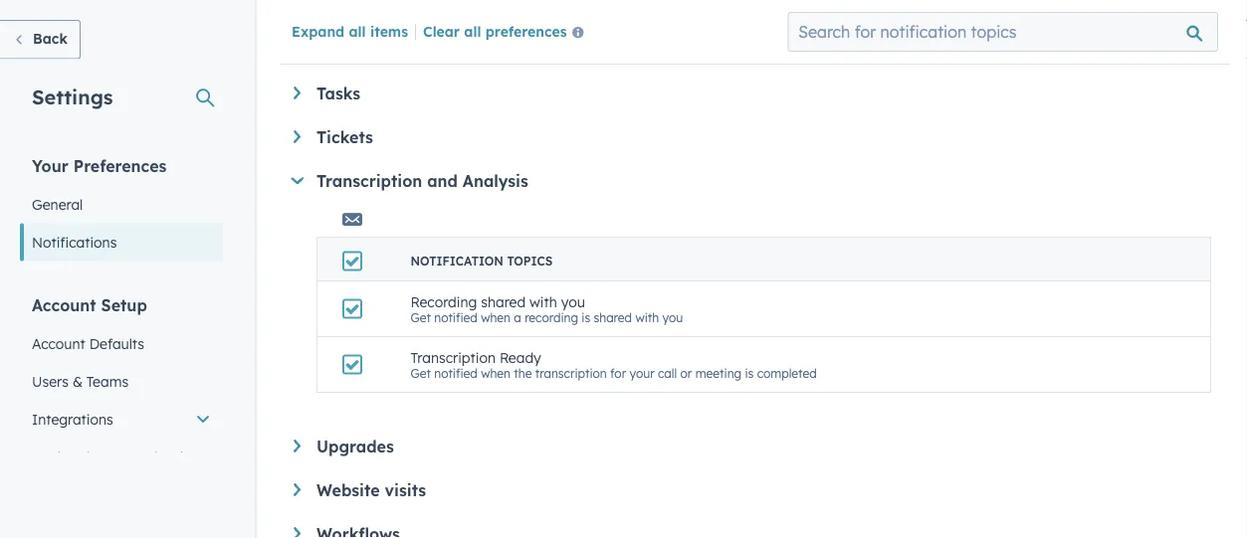Task type: describe. For each thing, give the bounding box(es) containing it.
website visits button
[[294, 481, 1211, 501]]

users
[[32, 373, 69, 390]]

back
[[33, 30, 68, 47]]

0 horizontal spatial with
[[530, 293, 557, 310]]

account setup element
[[20, 294, 223, 538]]

clear
[[423, 22, 460, 40]]

tickets button
[[294, 127, 1211, 147]]

general
[[32, 196, 83, 213]]

all for clear
[[464, 22, 481, 40]]

account for account defaults
[[32, 335, 85, 352]]

for
[[610, 366, 626, 381]]

preferences
[[73, 156, 167, 176]]

notification
[[411, 254, 504, 269]]

preferences
[[485, 22, 567, 40]]

transcription for transcription and analysis
[[316, 171, 422, 191]]

integrations
[[32, 411, 113, 428]]

Search for notification topics search field
[[788, 12, 1218, 52]]

is inside recording shared with you get notified when a recording is shared with you
[[582, 310, 590, 325]]

users & teams
[[32, 373, 128, 390]]

notified inside recording shared with you get notified when a recording is shared with you
[[434, 310, 478, 325]]

clear all preferences
[[423, 22, 567, 40]]

tasks button
[[294, 84, 1211, 104]]

back link
[[0, 20, 81, 59]]

notifications link
[[20, 223, 223, 261]]

is inside transcription ready get notified when the transcription for your call or meeting is completed
[[745, 366, 754, 381]]

recording shared with you get notified when a recording is shared with you
[[411, 293, 683, 325]]

notification topics
[[411, 254, 553, 269]]

or
[[680, 366, 692, 381]]

when inside transcription ready get notified when the transcription for your call or meeting is completed
[[481, 366, 511, 381]]

caret image for website visits
[[294, 484, 301, 496]]

downloads
[[117, 448, 190, 466]]

expand
[[292, 22, 345, 40]]

transcription
[[535, 366, 607, 381]]

caret image
[[294, 130, 301, 143]]

marketplace
[[32, 448, 113, 466]]

the
[[514, 366, 532, 381]]

notifications
[[32, 233, 117, 251]]

defaults
[[89, 335, 144, 352]]

a
[[514, 310, 521, 325]]

and
[[427, 171, 458, 191]]

transcription for transcription ready get notified when the transcription for your call or meeting is completed
[[411, 349, 496, 366]]

0 horizontal spatial you
[[561, 293, 585, 310]]

transcription ready get notified when the transcription for your call or meeting is completed
[[411, 349, 817, 381]]

settings
[[32, 84, 113, 109]]

your
[[629, 366, 655, 381]]



Task type: vqa. For each thing, say whether or not it's contained in the screenshot.
'Expand'
yes



Task type: locate. For each thing, give the bounding box(es) containing it.
0 vertical spatial when
[[481, 310, 511, 325]]

get inside recording shared with you get notified when a recording is shared with you
[[411, 310, 431, 325]]

account setup
[[32, 295, 147, 315]]

0 horizontal spatial all
[[349, 22, 366, 40]]

completed
[[757, 366, 817, 381]]

account up 'account defaults'
[[32, 295, 96, 315]]

users & teams link
[[20, 363, 223, 401]]

with up your
[[635, 310, 659, 325]]

website
[[316, 481, 380, 501]]

0 vertical spatial account
[[32, 295, 96, 315]]

with right "a"
[[530, 293, 557, 310]]

meeting
[[695, 366, 742, 381]]

1 vertical spatial get
[[411, 366, 431, 381]]

1 vertical spatial is
[[745, 366, 754, 381]]

upgrades button
[[294, 437, 1211, 457]]

topics
[[507, 254, 553, 269]]

your
[[32, 156, 68, 176]]

setup
[[101, 295, 147, 315]]

when
[[481, 310, 511, 325], [481, 366, 511, 381]]

transcription
[[316, 171, 422, 191], [411, 349, 496, 366]]

marketplace downloads link
[[20, 438, 223, 476]]

2 all from the left
[[464, 22, 481, 40]]

account defaults link
[[20, 325, 223, 363]]

recording
[[411, 293, 477, 310]]

is
[[582, 310, 590, 325], [745, 366, 754, 381]]

when left the
[[481, 366, 511, 381]]

get down recording
[[411, 366, 431, 381]]

notified left ready
[[434, 366, 478, 381]]

when inside recording shared with you get notified when a recording is shared with you
[[481, 310, 511, 325]]

caret image for upgrades
[[294, 440, 301, 453]]

you up call
[[662, 310, 683, 325]]

ready
[[499, 349, 541, 366]]

notified inside transcription ready get notified when the transcription for your call or meeting is completed
[[434, 366, 478, 381]]

1 horizontal spatial all
[[464, 22, 481, 40]]

general link
[[20, 186, 223, 223]]

get inside transcription ready get notified when the transcription for your call or meeting is completed
[[411, 366, 431, 381]]

account inside account defaults link
[[32, 335, 85, 352]]

with
[[530, 293, 557, 310], [635, 310, 659, 325]]

when left "a"
[[481, 310, 511, 325]]

account
[[32, 295, 96, 315], [32, 335, 85, 352]]

all inside button
[[464, 22, 481, 40]]

you
[[561, 293, 585, 310], [662, 310, 683, 325]]

1 all from the left
[[349, 22, 366, 40]]

transcription and analysis button
[[290, 171, 1211, 191]]

caret image for transcription and analysis
[[291, 177, 304, 184]]

1 notified from the top
[[434, 310, 478, 325]]

account up the users
[[32, 335, 85, 352]]

website visits
[[316, 481, 426, 501]]

1 horizontal spatial is
[[745, 366, 754, 381]]

all for expand
[[349, 22, 366, 40]]

visits
[[385, 481, 426, 501]]

account defaults
[[32, 335, 144, 352]]

expand all items button
[[292, 22, 408, 40]]

recording
[[525, 310, 578, 325]]

2 when from the top
[[481, 366, 511, 381]]

0 vertical spatial transcription
[[316, 171, 422, 191]]

&
[[73, 373, 83, 390]]

shared
[[481, 293, 526, 310], [594, 310, 632, 325]]

you right "a"
[[561, 293, 585, 310]]

transcription inside transcription ready get notified when the transcription for your call or meeting is completed
[[411, 349, 496, 366]]

1 vertical spatial notified
[[434, 366, 478, 381]]

caret image inside tasks dropdown button
[[294, 87, 301, 99]]

notified down notification
[[434, 310, 478, 325]]

all
[[349, 22, 366, 40], [464, 22, 481, 40]]

1 horizontal spatial you
[[662, 310, 683, 325]]

is right recording
[[582, 310, 590, 325]]

call
[[658, 366, 677, 381]]

caret image inside transcription and analysis 'dropdown button'
[[291, 177, 304, 184]]

your preferences element
[[20, 155, 223, 261]]

marketplace downloads
[[32, 448, 190, 466]]

teams
[[86, 373, 128, 390]]

transcription down recording
[[411, 349, 496, 366]]

analysis
[[463, 171, 528, 191]]

1 account from the top
[[32, 295, 96, 315]]

get
[[411, 310, 431, 325], [411, 366, 431, 381]]

1 vertical spatial transcription
[[411, 349, 496, 366]]

caret image inside website visits dropdown button
[[294, 484, 301, 496]]

0 vertical spatial notified
[[434, 310, 478, 325]]

items
[[370, 22, 408, 40]]

integrations button
[[20, 401, 223, 438]]

2 account from the top
[[32, 335, 85, 352]]

1 horizontal spatial with
[[635, 310, 659, 325]]

tasks
[[316, 84, 360, 104]]

upgrades
[[316, 437, 394, 457]]

1 get from the top
[[411, 310, 431, 325]]

caret image
[[294, 87, 301, 99], [291, 177, 304, 184], [294, 440, 301, 453], [294, 484, 301, 496], [294, 527, 301, 538]]

expand all items
[[292, 22, 408, 40]]

clear all preferences button
[[423, 21, 592, 45]]

2 get from the top
[[411, 366, 431, 381]]

your preferences
[[32, 156, 167, 176]]

is right 'meeting'
[[745, 366, 754, 381]]

1 vertical spatial when
[[481, 366, 511, 381]]

1 horizontal spatial shared
[[594, 310, 632, 325]]

caret image inside upgrades dropdown button
[[294, 440, 301, 453]]

0 horizontal spatial is
[[582, 310, 590, 325]]

1 vertical spatial account
[[32, 335, 85, 352]]

get down notification
[[411, 310, 431, 325]]

all right clear
[[464, 22, 481, 40]]

2 notified from the top
[[434, 366, 478, 381]]

0 vertical spatial is
[[582, 310, 590, 325]]

notified
[[434, 310, 478, 325], [434, 366, 478, 381]]

all left items
[[349, 22, 366, 40]]

transcription and analysis
[[316, 171, 528, 191]]

0 horizontal spatial shared
[[481, 293, 526, 310]]

account for account setup
[[32, 295, 96, 315]]

tickets
[[316, 127, 373, 147]]

shared down notification topics
[[481, 293, 526, 310]]

shared up transcription ready get notified when the transcription for your call or meeting is completed
[[594, 310, 632, 325]]

caret image for tasks
[[294, 87, 301, 99]]

transcription down tickets
[[316, 171, 422, 191]]

1 when from the top
[[481, 310, 511, 325]]

0 vertical spatial get
[[411, 310, 431, 325]]



